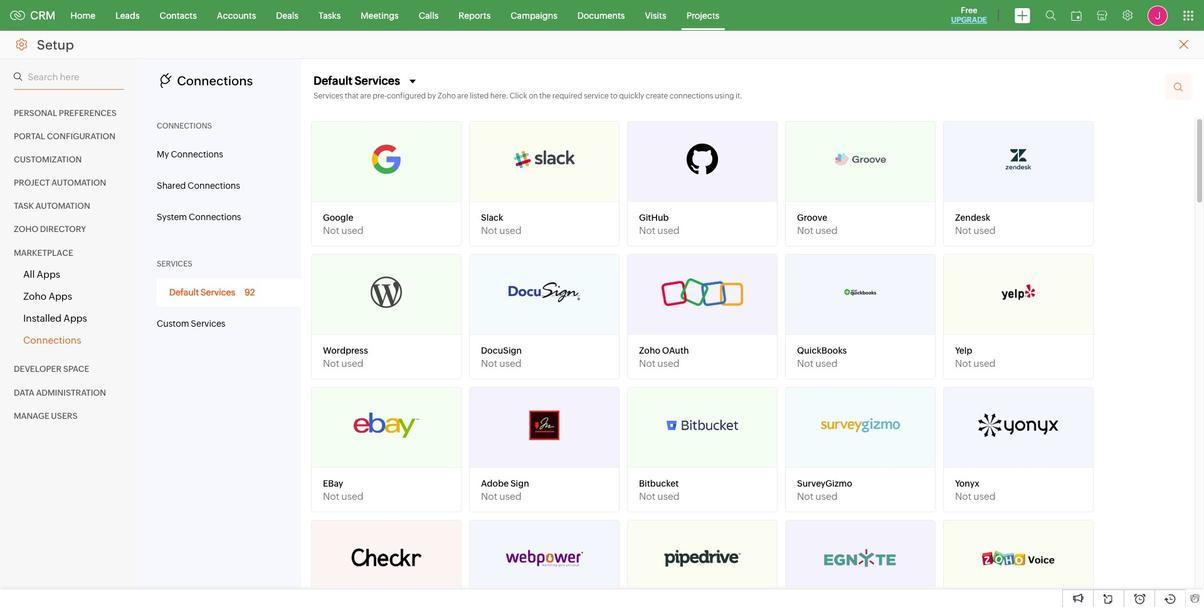 Task type: describe. For each thing, give the bounding box(es) containing it.
create menu image
[[1015, 8, 1030, 23]]

leads link
[[105, 0, 150, 30]]

profile element
[[1140, 0, 1175, 30]]

create menu element
[[1007, 0, 1038, 30]]

search element
[[1038, 0, 1064, 31]]

accounts
[[217, 10, 256, 20]]

campaigns
[[511, 10, 557, 20]]

home link
[[61, 0, 105, 30]]

profile image
[[1148, 5, 1168, 25]]

documents
[[577, 10, 625, 20]]

crm link
[[10, 9, 56, 22]]

documents link
[[567, 0, 635, 30]]

projects link
[[676, 0, 729, 30]]

tasks link
[[308, 0, 351, 30]]

leads
[[115, 10, 140, 20]]

reports link
[[449, 0, 501, 30]]

calls
[[419, 10, 439, 20]]

contacts link
[[150, 0, 207, 30]]

campaigns link
[[501, 0, 567, 30]]

projects
[[686, 10, 719, 20]]

calls link
[[409, 0, 449, 30]]



Task type: vqa. For each thing, say whether or not it's contained in the screenshot.
button
no



Task type: locate. For each thing, give the bounding box(es) containing it.
visits link
[[635, 0, 676, 30]]

reports
[[459, 10, 491, 20]]

tasks
[[319, 10, 341, 20]]

visits
[[645, 10, 666, 20]]

crm
[[30, 9, 56, 22]]

deals
[[276, 10, 298, 20]]

accounts link
[[207, 0, 266, 30]]

free
[[961, 6, 977, 15]]

meetings
[[361, 10, 399, 20]]

deals link
[[266, 0, 308, 30]]

calendar image
[[1071, 10, 1082, 20]]

upgrade
[[951, 16, 987, 24]]

home
[[71, 10, 95, 20]]

free upgrade
[[951, 6, 987, 24]]

contacts
[[160, 10, 197, 20]]

meetings link
[[351, 0, 409, 30]]

search image
[[1045, 10, 1056, 21]]



